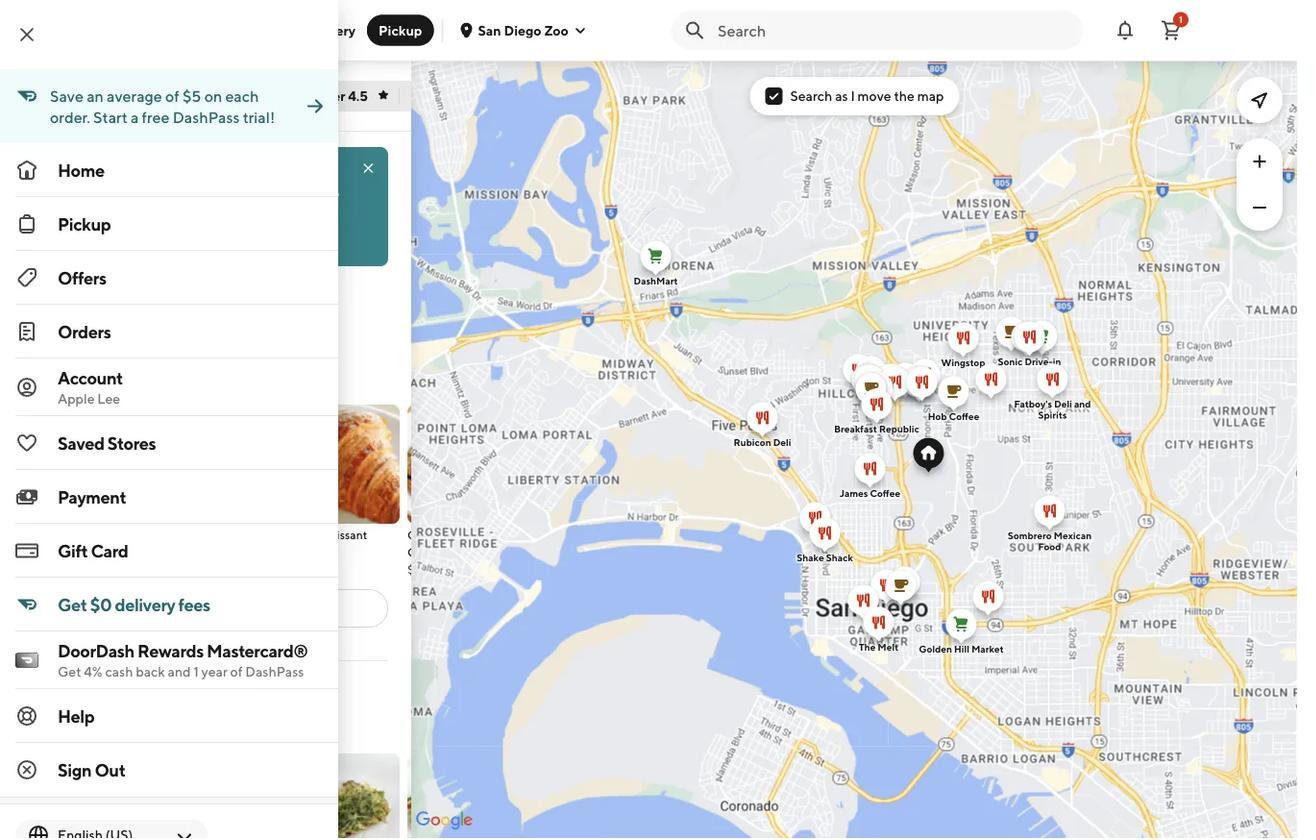 Task type: locate. For each thing, give the bounding box(es) containing it.
2 horizontal spatial $0
[[279, 633, 294, 647]]

ratings for ( 830+ ratings
[[99, 705, 141, 721]]

• right )
[[135, 356, 140, 372]]

open now button
[[23, 81, 111, 111]]

mastercard®
[[207, 640, 308, 661]]

average rating of 4.8 out of 5 element
[[23, 704, 58, 723]]

0 vertical spatial open
[[35, 88, 70, 104]]

1 vertical spatial delivery
[[115, 594, 175, 615]]

1 vertical spatial pickup button
[[118, 81, 185, 111]]

( right 4.8
[[60, 705, 64, 721]]

shack
[[826, 552, 853, 563], [826, 552, 853, 563]]

of left $5
[[165, 87, 179, 105]]

orders
[[184, 160, 223, 176]]

chocolate croissant image
[[27, 405, 146, 524]]

1 vertical spatial get
[[58, 594, 87, 615]]

card
[[91, 540, 128, 561]]

at for 4:55
[[133, 724, 146, 740]]

closes for • closes at 4:40 pm
[[90, 375, 131, 391]]

save an average of $5 on each order. start a free dashpass trial!
[[50, 87, 275, 126]]

ratings
[[84, 356, 126, 372], [99, 705, 141, 721]]

shake
[[797, 552, 824, 563], [797, 552, 824, 563]]

$3.75
[[408, 562, 437, 576]]

click to add this store to your saved list image
[[147, 677, 170, 700]]

2 vertical spatial get
[[58, 664, 81, 679]]

get up doordash
[[58, 594, 87, 615]]

average rating of 5.0 out of 5 element
[[23, 355, 60, 374]]

open down 4.8
[[42, 724, 78, 740]]

delivery inside 'dashpass subscribers get 5% credits back on eligible pickup orders, delivery savings and exclusive offers.'
[[144, 202, 186, 215]]

0 vertical spatial back
[[89, 160, 118, 176]]

pm down 10
[[180, 375, 202, 391]]

$0 fees
[[279, 633, 319, 647]]

1 horizontal spatial on
[[204, 87, 222, 105]]

delivery down subscribers
[[144, 202, 186, 215]]

map region
[[396, 8, 1298, 839]]

get left 4%
[[58, 664, 81, 679]]

1 vertical spatial of
[[230, 664, 243, 679]]

1 at from the top
[[133, 375, 146, 391]]

0 vertical spatial 1
[[1179, 14, 1183, 25]]

$0 delivery fee
[[73, 633, 152, 647]]

1 vertical spatial on
[[121, 160, 137, 176]]

2 vertical spatial on
[[285, 186, 299, 200]]

hob
[[928, 411, 947, 422], [928, 411, 947, 422], [23, 679, 57, 699]]

delivery up over in the top left of the page
[[304, 22, 356, 38]]

1 vertical spatial (
[[60, 705, 64, 721]]

1 horizontal spatial 1
[[1179, 14, 1183, 25]]

1 horizontal spatial pickup button
[[367, 15, 434, 46]]

at down • $$ on the top left
[[133, 375, 146, 391]]

delivery up $0 delivery fee
[[88, 600, 137, 616]]

back inside doordash rewards mastercard® get 4% cash back and 1 year of dashpass
[[136, 664, 165, 679]]

back up orders,
[[89, 160, 118, 176]]

dashpass inside 'dashpass subscribers get 5% credits back on eligible pickup orders, delivery savings and exclusive offers.'
[[67, 186, 118, 200]]

coffee
[[78, 330, 133, 350], [949, 411, 980, 422], [949, 411, 980, 422], [870, 488, 901, 499], [870, 488, 901, 499], [61, 679, 117, 699]]

ratings up open • closes at 4:40 pm
[[84, 356, 126, 372]]

get
[[79, 231, 103, 247], [58, 594, 87, 615], [58, 664, 81, 679]]

• down 830+
[[82, 724, 87, 740]]

1 right notification bell image
[[1179, 14, 1183, 25]]

( for 830+
[[60, 705, 64, 721]]

orders link
[[0, 305, 338, 358]]

1 vertical spatial ratings
[[99, 705, 141, 721]]

2 horizontal spatial back
[[258, 186, 283, 200]]

)
[[126, 356, 131, 372]]

1 vertical spatial stores
[[107, 432, 156, 453]]

1 horizontal spatial delivery
[[304, 22, 356, 38]]

james coffee
[[23, 330, 133, 350], [840, 488, 901, 499], [840, 488, 901, 499]]

0 vertical spatial (
[[61, 356, 66, 372]]

1
[[1179, 14, 1183, 25], [194, 664, 199, 679]]

0 horizontal spatial on
[[121, 160, 137, 176]]

0 horizontal spatial fees
[[178, 594, 210, 615]]

1 horizontal spatial of
[[230, 664, 243, 679]]

pm for • closes at 4:40 pm
[[180, 375, 202, 391]]

golden hill market
[[919, 643, 1004, 654], [919, 643, 1004, 654]]

0 vertical spatial ratings
[[84, 356, 126, 372]]

0 horizontal spatial 5%
[[67, 160, 86, 176]]

0 vertical spatial closes
[[90, 375, 131, 391]]

stores
[[57, 283, 124, 310], [107, 432, 156, 453]]

0 horizontal spatial back
[[89, 160, 118, 176]]

pickup
[[379, 22, 422, 38], [130, 88, 174, 104], [139, 160, 182, 176], [67, 202, 104, 215], [58, 213, 111, 234]]

4:40
[[148, 375, 177, 391]]

delivery inside button
[[304, 22, 356, 38]]

apple
[[58, 391, 95, 407]]

pickup up offers
[[58, 213, 111, 234]]

avocado, truffle oil, micro greens (best seller!) image
[[281, 753, 400, 839]]

( right 5.0
[[61, 356, 66, 372]]

golden
[[919, 643, 952, 654], [919, 643, 952, 654]]

fatboy's
[[1014, 398, 1052, 409], [1014, 398, 1052, 409]]

5% up savings at the left of the page
[[201, 186, 217, 200]]

delivery for 'delivery' link
[[88, 600, 137, 616]]

san diego zoo button
[[459, 22, 588, 38]]

2 at from the top
[[133, 724, 146, 740]]

offers link
[[0, 251, 338, 305]]

pm right the 4:55
[[179, 724, 201, 740]]

830+
[[64, 705, 97, 721]]

orders,
[[106, 202, 142, 215]]

open for open • closes at 4:40 pm
[[42, 375, 78, 391]]

1 vertical spatial 1
[[194, 664, 199, 679]]

doordash
[[58, 640, 134, 661]]

1 items, open order cart image
[[1160, 19, 1183, 42]]

0 vertical spatial fees
[[178, 594, 210, 615]]

on up the 'exclusive'
[[285, 186, 299, 200]]

on right $5
[[204, 87, 222, 105]]

2 closes from the top
[[90, 724, 131, 740]]

1 vertical spatial pm
[[179, 724, 201, 740]]

search
[[790, 88, 833, 104]]

get for get $0 delivery fees
[[58, 594, 87, 615]]

stores down lee
[[107, 432, 156, 453]]

closes down the ( 28 ratings )
[[90, 375, 131, 391]]

hob coffee
[[23, 679, 117, 699]]

get inside button
[[79, 231, 103, 247]]

stores up orders
[[57, 283, 124, 310]]

stores inside "saved stores" link
[[107, 432, 156, 453]]

0 vertical spatial at
[[133, 375, 146, 391]]

fees
[[178, 594, 210, 615], [297, 633, 319, 647]]

saved stores
[[58, 432, 156, 453]]

1 horizontal spatial back
[[136, 664, 165, 679]]

1 left year
[[194, 664, 199, 679]]

Search as I move the map checkbox
[[765, 87, 783, 105]]

each
[[225, 87, 259, 105]]

james
[[23, 330, 74, 350], [840, 488, 868, 499], [840, 488, 868, 499]]

1 horizontal spatial 5%
[[201, 186, 217, 200]]

0 vertical spatial stores
[[57, 283, 124, 310]]

1 vertical spatial at
[[133, 724, 146, 740]]

notification bell image
[[1114, 19, 1137, 42]]

0 vertical spatial delivery
[[144, 202, 186, 215]]

closes for • closes at 4:55 pm
[[90, 724, 131, 740]]

and inside doordash rewards mastercard® get 4% cash back and 1 year of dashpass
[[168, 664, 191, 679]]

delivery
[[144, 202, 186, 215], [115, 594, 175, 615], [90, 633, 133, 647]]

closes
[[90, 375, 131, 391], [90, 724, 131, 740]]

0 vertical spatial pm
[[180, 375, 202, 391]]

pickup left orders,
[[67, 202, 104, 215]]

2 horizontal spatial on
[[285, 186, 299, 200]]

a
[[131, 108, 139, 126]]

get up offers
[[79, 231, 103, 247]]

0 horizontal spatial of
[[165, 87, 179, 105]]

zoom out image
[[1248, 196, 1272, 219]]

rubicon deli
[[734, 437, 791, 448], [734, 437, 791, 448]]

1 vertical spatial 5%
[[201, 186, 217, 200]]

sombrero
[[1008, 530, 1052, 541], [1008, 530, 1052, 541]]

0 horizontal spatial delivery
[[88, 600, 137, 616]]

recenter the map image
[[1248, 88, 1272, 111]]

delivery up fee
[[115, 594, 175, 615]]

1 vertical spatial fees
[[297, 633, 319, 647]]

dashpass up trial!
[[224, 88, 283, 104]]

of
[[165, 87, 179, 105], [230, 664, 243, 679]]

0 horizontal spatial 1
[[194, 664, 199, 679]]

0 vertical spatial of
[[165, 87, 179, 105]]

2 vertical spatial open
[[42, 724, 78, 740]]

at left the 4:55
[[133, 724, 146, 740]]

of right year
[[230, 664, 243, 679]]

0 vertical spatial get
[[79, 231, 103, 247]]

back down rewards
[[136, 664, 165, 679]]

powered by google image
[[416, 811, 473, 830]]

shake shack
[[797, 552, 853, 563], [797, 552, 853, 563]]

stores for saved stores
[[107, 432, 156, 453]]

1 vertical spatial delivery
[[88, 600, 137, 616]]

open inside button
[[35, 88, 70, 104]]

sonic
[[998, 356, 1023, 367], [998, 356, 1023, 367]]

0 vertical spatial on
[[204, 87, 222, 105]]

( for 28
[[61, 356, 66, 372]]

dashpass down $5
[[173, 108, 240, 126]]

dashpass inside button
[[106, 231, 166, 247]]

5.0
[[38, 356, 60, 372]]

san
[[478, 22, 501, 38]]

zoo
[[544, 22, 569, 38]]

chip
[[465, 528, 491, 541]]

ratings up open • closes at 4:55 pm
[[99, 705, 141, 721]]

breakfast
[[834, 423, 877, 434], [834, 423, 877, 434]]

back up the 'exclusive'
[[258, 186, 283, 200]]

open for open now
[[35, 88, 70, 104]]

get dashpass button
[[67, 224, 177, 255]]

move
[[858, 88, 892, 104]]

dashpass down home
[[67, 186, 118, 200]]

0 vertical spatial delivery
[[304, 22, 356, 38]]

dashpass inside doordash rewards mastercard® get 4% cash back and 1 year of dashpass
[[245, 664, 304, 679]]

offers
[[58, 267, 106, 288]]

and
[[229, 202, 249, 215], [1074, 398, 1091, 409], [1074, 398, 1091, 409], [168, 664, 191, 679]]

5% down order. at the top left of page
[[67, 160, 86, 176]]

map
[[918, 88, 944, 104]]

all stores
[[23, 283, 124, 310]]

open up order. at the top left of page
[[35, 88, 70, 104]]

delivery down 'delivery' link
[[90, 633, 133, 647]]

close image
[[15, 23, 38, 46]]

melt
[[878, 642, 899, 653], [878, 642, 899, 653]]

1 vertical spatial open
[[42, 375, 78, 391]]

diego
[[504, 22, 542, 38]]

rewards
[[137, 640, 204, 661]]

on inside save an average of $5 on each order. start a free dashpass trial!
[[204, 87, 222, 105]]

•
[[135, 356, 140, 372], [164, 356, 169, 372], [82, 375, 87, 391], [82, 724, 87, 740]]

stores for all stores
[[57, 283, 124, 310]]

market
[[972, 643, 1004, 654], [972, 643, 1004, 654]]

closes down ( 830+ ratings
[[90, 724, 131, 740]]

dashpass down mastercard®
[[245, 664, 304, 679]]

1 vertical spatial closes
[[90, 724, 131, 740]]

0 horizontal spatial $0
[[73, 633, 88, 647]]

1 vertical spatial back
[[258, 186, 283, 200]]

2 vertical spatial back
[[136, 664, 165, 679]]

average
[[107, 87, 162, 105]]

on up subscribers
[[121, 160, 137, 176]]

open down 5.0
[[42, 375, 78, 391]]

dashpass down orders,
[[106, 231, 166, 247]]

1 closes from the top
[[90, 375, 131, 391]]



Task type: describe. For each thing, give the bounding box(es) containing it.
get $0 delivery fees link
[[0, 578, 338, 631]]

sign out link
[[0, 743, 338, 797]]

of inside doordash rewards mastercard® get 4% cash back and 1 year of dashpass
[[230, 664, 243, 679]]

min
[[206, 356, 229, 372]]

ratings for ( 28 ratings )
[[84, 356, 126, 372]]

save an average of $5 on each order. start a free dashpass trial! status
[[0, 69, 304, 143]]

over 4.5
[[314, 88, 368, 104]]

open for open • closes at 4:55 pm
[[42, 724, 78, 740]]

open • closes at 4:40 pm
[[42, 375, 202, 391]]

4.5
[[348, 88, 368, 104]]

orders
[[58, 321, 111, 342]]

of inside save an average of $5 on each order. start a free dashpass trial!
[[165, 87, 179, 105]]

gift card link
[[0, 524, 338, 578]]

1 horizontal spatial $0
[[90, 594, 112, 615]]

over 4.5 button
[[303, 81, 431, 111]]

open now
[[35, 88, 99, 104]]

1 inside '1' "button"
[[1179, 14, 1183, 25]]

0 vertical spatial 5%
[[67, 160, 86, 176]]

as
[[835, 88, 848, 104]]

get dashpass
[[79, 231, 166, 247]]

delivery button
[[292, 15, 367, 46]]

delivery for the "delivery" button
[[304, 22, 356, 38]]

san diego zoo
[[478, 22, 569, 38]]

$0 for $0 delivery fee
[[73, 633, 88, 647]]

butter croissant
[[281, 528, 367, 541]]

open • closes at 4:55 pm
[[42, 724, 201, 740]]

year
[[201, 664, 228, 679]]

credits
[[220, 186, 256, 200]]

i
[[851, 88, 855, 104]]

zoom in image
[[1248, 150, 1272, 173]]

search as i move the map
[[790, 88, 944, 104]]

get inside doordash rewards mastercard® get 4% cash back and 1 year of dashpass
[[58, 664, 81, 679]]

5% inside 'dashpass subscribers get 5% credits back on eligible pickup orders, delivery savings and exclusive offers.'
[[201, 186, 217, 200]]

delivery link
[[23, 589, 202, 628]]

1 inside doordash rewards mastercard® get 4% cash back and 1 year of dashpass
[[194, 664, 199, 679]]

all
[[23, 283, 52, 310]]

pickup up subscribers
[[139, 160, 182, 176]]

offers.
[[301, 202, 334, 215]]

chocolate
[[408, 528, 463, 541]]

saved
[[58, 432, 104, 453]]

save an average of $5 on each order. start a free dashpass trial! link
[[0, 69, 338, 143]]

5% back on pickup orders with dashpass
[[67, 160, 314, 176]]

4.8
[[38, 705, 58, 721]]

doordash rewards mastercard® get 4% cash back and 1 year of dashpass
[[58, 640, 308, 679]]

on inside 'dashpass subscribers get 5% credits back on eligible pickup orders, delivery savings and exclusive offers.'
[[285, 186, 299, 200]]

pm for • closes at 4:55 pm
[[179, 724, 201, 740]]

sign out
[[58, 759, 125, 780]]

save
[[50, 87, 84, 105]]

$0 for $0 fees
[[279, 633, 294, 647]]

• right $$
[[164, 356, 169, 372]]

get for get dashpass
[[79, 231, 103, 247]]

eligible
[[301, 186, 339, 200]]

fee
[[135, 633, 152, 647]]

cookie
[[408, 545, 446, 558]]

trial!
[[243, 108, 275, 126]]

dashpass inside button
[[224, 88, 283, 104]]

payment link
[[0, 470, 338, 524]]

2 vertical spatial delivery
[[90, 633, 133, 647]]

c.h.e.b breakfast sandwich image
[[154, 753, 273, 839]]

home link
[[0, 143, 338, 197]]

10 min
[[189, 356, 229, 372]]

dashpass inside save an average of $5 on each order. start a free dashpass trial!
[[173, 108, 240, 126]]

croissant
[[317, 528, 367, 541]]

gift
[[58, 540, 88, 561]]

pickup link
[[0, 197, 338, 251]]

order.
[[50, 108, 90, 126]]

help link
[[0, 689, 338, 743]]

subscribers
[[120, 186, 179, 200]]

gift card
[[58, 540, 128, 561]]

the king slayer image
[[27, 753, 146, 839]]

4:55
[[148, 724, 177, 740]]

help
[[58, 705, 94, 726]]

an
[[87, 87, 104, 105]]

( 28 ratings )
[[61, 356, 131, 372]]

0 vertical spatial pickup button
[[367, 15, 434, 46]]

pickup inside 'dashpass subscribers get 5% credits back on eligible pickup orders, delivery savings and exclusive offers.'
[[67, 202, 104, 215]]

( 830+ ratings
[[60, 705, 141, 721]]

lee
[[97, 391, 120, 407]]

with
[[226, 160, 253, 176]]

savings
[[188, 202, 227, 215]]

• down 28
[[82, 375, 87, 391]]

pickup inside 'link'
[[58, 213, 111, 234]]

ham and cheese bear claw image
[[154, 405, 273, 524]]

get $0 delivery fees
[[58, 594, 210, 615]]

butter croissant button
[[281, 405, 400, 560]]

payment
[[58, 486, 126, 507]]

pickup up free
[[130, 88, 174, 104]]

chocolate chip cookie $3.75
[[408, 528, 491, 576]]

at for 4:40
[[133, 375, 146, 391]]

account
[[58, 367, 123, 388]]

0 horizontal spatial pickup button
[[118, 81, 185, 111]]

start
[[93, 108, 128, 126]]

get
[[181, 186, 199, 200]]

free
[[142, 108, 170, 126]]

back inside 'dashpass subscribers get 5% credits back on eligible pickup orders, delivery savings and exclusive offers.'
[[258, 186, 283, 200]]

pickup right the "delivery" button
[[379, 22, 422, 38]]

the
[[894, 88, 915, 104]]

butter croissant image
[[281, 405, 400, 524]]

over
[[314, 88, 345, 104]]

28
[[66, 356, 82, 372]]

$$
[[144, 356, 160, 372]]

• $$
[[135, 356, 160, 372]]

sign
[[58, 759, 92, 780]]

$5
[[183, 87, 201, 105]]

1 button
[[1152, 11, 1191, 49]]

home
[[58, 160, 104, 180]]

and inside 'dashpass subscribers get 5% credits back on eligible pickup orders, delivery savings and exclusive offers.'
[[229, 202, 249, 215]]

1 horizontal spatial fees
[[297, 633, 319, 647]]

account apple lee
[[58, 367, 123, 407]]

dashpass up the 'exclusive'
[[255, 160, 314, 176]]

4%
[[84, 664, 102, 679]]

butter
[[281, 528, 315, 541]]

exclusive
[[251, 202, 299, 215]]



Task type: vqa. For each thing, say whether or not it's contained in the screenshot.
the middle '$$'
no



